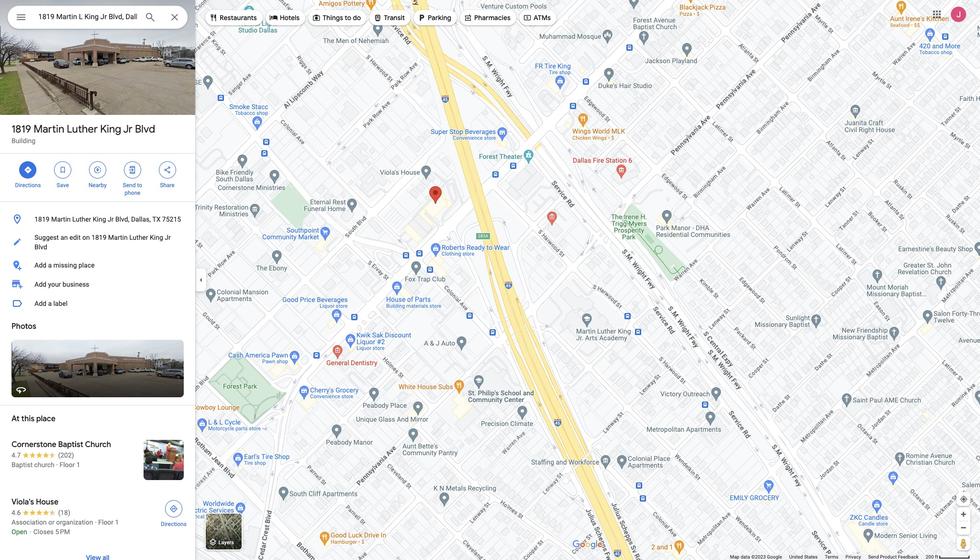 Task type: describe. For each thing, give the bounding box(es) containing it.
king for blvd,
[[93, 215, 106, 223]]

at this place
[[11, 414, 55, 424]]

show your location image
[[960, 495, 968, 504]]

suggest an edit on 1819 martin luther king jr blvd button
[[0, 229, 195, 256]]

blvd,
[[115, 215, 129, 223]]

this
[[21, 414, 35, 424]]


[[312, 12, 321, 23]]

 atms
[[523, 12, 551, 23]]

jr for blvd,
[[108, 215, 114, 223]]

suggest
[[34, 234, 59, 241]]

add a missing place
[[34, 261, 95, 269]]

label
[[53, 300, 68, 307]]

to inside  things to do
[[345, 13, 351, 22]]

product
[[880, 554, 897, 560]]

missing
[[53, 261, 77, 269]]

send product feedback
[[868, 554, 919, 560]]

 parking
[[417, 12, 451, 23]]

hotels
[[280, 13, 300, 22]]

 restaurants
[[209, 12, 257, 23]]

0 vertical spatial ·
[[56, 461, 58, 469]]

directions inside 'actions for 1819 martin luther king jr blvd' region
[[15, 182, 41, 189]]

map
[[730, 554, 740, 560]]

privacy button
[[846, 554, 861, 560]]

zoom in image
[[960, 511, 967, 518]]

an
[[61, 234, 68, 241]]

terms button
[[825, 554, 839, 560]]


[[209, 12, 218, 23]]

united states button
[[789, 554, 818, 560]]

photos
[[11, 322, 36, 331]]

 transit
[[373, 12, 405, 23]]

(18)
[[58, 509, 70, 516]]

none field inside 1819 martin l king jr blvd, dallas, tx 75215 field
[[38, 11, 137, 22]]

add a label button
[[0, 294, 195, 313]]

jr inside suggest an edit on 1819 martin luther king jr blvd
[[165, 234, 171, 241]]

suggest an edit on 1819 martin luther king jr blvd
[[34, 234, 171, 251]]

add your business link
[[0, 275, 195, 294]]

add for add a label
[[34, 300, 46, 307]]

4.7
[[11, 451, 21, 459]]

house
[[36, 497, 58, 507]]

king for blvd
[[100, 123, 121, 136]]

baptist church · floor 1
[[11, 461, 80, 469]]

privacy
[[846, 554, 861, 560]]

0 horizontal spatial baptist
[[11, 461, 33, 469]]

send product feedback button
[[868, 554, 919, 560]]

· inside association or organization · floor 1 open ⋅ closes 5 pm
[[95, 518, 97, 526]]

footer inside google maps element
[[730, 554, 926, 560]]

(202)
[[58, 451, 74, 459]]

atms
[[534, 13, 551, 22]]

edit
[[70, 234, 81, 241]]

martin for blvd
[[34, 123, 64, 136]]


[[163, 165, 172, 175]]

transit
[[384, 13, 405, 22]]

martin inside suggest an edit on 1819 martin luther king jr blvd
[[108, 234, 128, 241]]

1819 martin luther king jr blvd main content
[[0, 0, 195, 560]]

feedback
[[898, 554, 919, 560]]

directions image
[[169, 504, 178, 513]]


[[269, 12, 278, 23]]

directions button
[[155, 497, 192, 528]]

1819 martin luther king jr blvd, dallas, tx 75215
[[34, 215, 181, 223]]

 hotels
[[269, 12, 300, 23]]

 pharmacies
[[464, 12, 511, 23]]

states
[[804, 554, 818, 560]]

tx
[[152, 215, 161, 223]]

200 ft
[[926, 554, 938, 560]]

nearby
[[89, 182, 107, 189]]


[[15, 11, 27, 24]]

layers
[[219, 540, 234, 546]]

building
[[11, 137, 35, 145]]

or
[[48, 518, 54, 526]]

send to phone
[[123, 182, 142, 196]]

5 pm
[[55, 528, 70, 536]]

75215
[[162, 215, 181, 223]]

luther for blvd,
[[72, 215, 91, 223]]


[[464, 12, 472, 23]]

4.6
[[11, 509, 21, 516]]

organization
[[56, 518, 93, 526]]

⋅
[[29, 528, 32, 536]]

closes
[[33, 528, 54, 536]]

200
[[926, 554, 934, 560]]

1 horizontal spatial baptist
[[58, 440, 83, 449]]

google
[[767, 554, 782, 560]]



Task type: locate. For each thing, give the bounding box(es) containing it.
a
[[48, 261, 52, 269], [48, 300, 52, 307]]

restaurants
[[220, 13, 257, 22]]

0 vertical spatial baptist
[[58, 440, 83, 449]]

1819 right the "on"
[[91, 234, 107, 241]]

add for add your business
[[34, 280, 46, 288]]

1 vertical spatial baptist
[[11, 461, 33, 469]]

1819 up building
[[11, 123, 31, 136]]

save
[[57, 182, 69, 189]]

0 horizontal spatial directions
[[15, 182, 41, 189]]

send for send product feedback
[[868, 554, 879, 560]]

blvd inside 1819 martin luther king jr blvd building
[[135, 123, 155, 136]]

floor right the organization
[[98, 518, 113, 526]]

1 vertical spatial jr
[[108, 215, 114, 223]]

1 vertical spatial floor
[[98, 518, 113, 526]]

to
[[345, 13, 351, 22], [137, 182, 142, 189]]

do
[[353, 13, 361, 22]]

0 vertical spatial martin
[[34, 123, 64, 136]]

0 horizontal spatial floor
[[60, 461, 75, 469]]

share
[[160, 182, 175, 189]]

floor down (202)
[[60, 461, 75, 469]]

4.6 stars 18 reviews image
[[11, 508, 70, 517]]


[[128, 165, 137, 175]]

0 vertical spatial place
[[79, 261, 95, 269]]

None field
[[38, 11, 137, 22]]

0 vertical spatial luther
[[67, 123, 98, 136]]

3 add from the top
[[34, 300, 46, 307]]

king
[[100, 123, 121, 136], [93, 215, 106, 223], [150, 234, 163, 241]]

send left product
[[868, 554, 879, 560]]

1 horizontal spatial place
[[79, 261, 95, 269]]

add left label
[[34, 300, 46, 307]]

1 down cornerstone baptist church
[[76, 461, 80, 469]]

2 add from the top
[[34, 280, 46, 288]]

martin up an
[[51, 215, 71, 223]]

0 vertical spatial 1
[[76, 461, 80, 469]]

1 vertical spatial martin
[[51, 215, 71, 223]]

0 horizontal spatial jr
[[108, 215, 114, 223]]

·
[[56, 461, 58, 469], [95, 518, 97, 526]]

data
[[741, 554, 750, 560]]

1 right the organization
[[115, 518, 119, 526]]

jr for blvd
[[123, 123, 133, 136]]

add left your
[[34, 280, 46, 288]]

1819 inside suggest an edit on 1819 martin luther king jr blvd
[[91, 234, 107, 241]]

1 horizontal spatial directions
[[161, 521, 187, 527]]

king inside suggest an edit on 1819 martin luther king jr blvd
[[150, 234, 163, 241]]

at
[[11, 414, 20, 424]]

king left blvd, at the top of page
[[93, 215, 106, 223]]

martin inside 1819 martin luther king jr blvd building
[[34, 123, 64, 136]]

4.7 stars 202 reviews image
[[11, 450, 74, 460]]

1 a from the top
[[48, 261, 52, 269]]

jr
[[123, 123, 133, 136], [108, 215, 114, 223], [165, 234, 171, 241]]

1819 for blvd,
[[34, 215, 50, 223]]

jr left blvd, at the top of page
[[108, 215, 114, 223]]

send for send to phone
[[123, 182, 136, 189]]

luther down dallas,
[[129, 234, 148, 241]]

add
[[34, 261, 46, 269], [34, 280, 46, 288], [34, 300, 46, 307]]

place right missing
[[79, 261, 95, 269]]

floor
[[60, 461, 75, 469], [98, 518, 113, 526]]

1 vertical spatial a
[[48, 300, 52, 307]]

0 horizontal spatial 1
[[76, 461, 80, 469]]

0 vertical spatial jr
[[123, 123, 133, 136]]

king up 
[[100, 123, 121, 136]]

directions down directions image at the bottom left
[[161, 521, 187, 527]]

luther inside 1819 martin luther king jr blvd building
[[67, 123, 98, 136]]

directions
[[15, 182, 41, 189], [161, 521, 187, 527]]


[[523, 12, 532, 23]]

1819 up suggest
[[34, 215, 50, 223]]

1 horizontal spatial send
[[868, 554, 879, 560]]

actions for 1819 martin luther king jr blvd region
[[0, 154, 195, 202]]

0 vertical spatial to
[[345, 13, 351, 22]]

©2023
[[751, 554, 766, 560]]

add a label
[[34, 300, 68, 307]]

add for add a missing place
[[34, 261, 46, 269]]

1 vertical spatial place
[[36, 414, 55, 424]]

ft
[[935, 554, 938, 560]]

viola's
[[11, 497, 34, 507]]

business
[[63, 280, 89, 288]]

blvd inside suggest an edit on 1819 martin luther king jr blvd
[[34, 243, 47, 251]]

2 horizontal spatial 1819
[[91, 234, 107, 241]]

blvd down suggest
[[34, 243, 47, 251]]

google account: james peterson  
(james.peterson1902@gmail.com) image
[[951, 7, 966, 22]]

send
[[123, 182, 136, 189], [868, 554, 879, 560]]

0 vertical spatial directions
[[15, 182, 41, 189]]

baptist down 4.7
[[11, 461, 33, 469]]

0 horizontal spatial place
[[36, 414, 55, 424]]

luther up 
[[67, 123, 98, 136]]

add left missing
[[34, 261, 46, 269]]

1 vertical spatial send
[[868, 554, 879, 560]]

0 vertical spatial 1819
[[11, 123, 31, 136]]

1819 martin luther king jr blvd building
[[11, 123, 155, 145]]

floor inside association or organization · floor 1 open ⋅ closes 5 pm
[[98, 518, 113, 526]]

0 horizontal spatial send
[[123, 182, 136, 189]]


[[93, 165, 102, 175]]


[[58, 165, 67, 175]]

2 a from the top
[[48, 300, 52, 307]]

1 vertical spatial 1
[[115, 518, 119, 526]]

2 vertical spatial add
[[34, 300, 46, 307]]

place right this at left bottom
[[36, 414, 55, 424]]

1 horizontal spatial ·
[[95, 518, 97, 526]]

200 ft button
[[926, 554, 970, 560]]

united
[[789, 554, 803, 560]]

0 vertical spatial add
[[34, 261, 46, 269]]

map data ©2023 google
[[730, 554, 782, 560]]

send up phone
[[123, 182, 136, 189]]

0 vertical spatial a
[[48, 261, 52, 269]]

0 horizontal spatial blvd
[[34, 243, 47, 251]]

1 vertical spatial directions
[[161, 521, 187, 527]]

terms
[[825, 554, 839, 560]]

2 horizontal spatial jr
[[165, 234, 171, 241]]

0 vertical spatial floor
[[60, 461, 75, 469]]

1 horizontal spatial floor
[[98, 518, 113, 526]]

2 vertical spatial king
[[150, 234, 163, 241]]

martin down blvd, at the top of page
[[108, 234, 128, 241]]

1 vertical spatial add
[[34, 280, 46, 288]]

viola's house
[[11, 497, 58, 507]]

1819
[[11, 123, 31, 136], [34, 215, 50, 223], [91, 234, 107, 241]]

to left do
[[345, 13, 351, 22]]

1 horizontal spatial 1819
[[34, 215, 50, 223]]

0 horizontal spatial to
[[137, 182, 142, 189]]

2 vertical spatial 1819
[[91, 234, 107, 241]]

0 vertical spatial send
[[123, 182, 136, 189]]

1 vertical spatial luther
[[72, 215, 91, 223]]

 search field
[[8, 6, 188, 31]]

place inside button
[[79, 261, 95, 269]]

king down 'tx'
[[150, 234, 163, 241]]


[[24, 165, 32, 175]]

1 vertical spatial ·
[[95, 518, 97, 526]]

jr inside 1819 martin luther king jr blvd building
[[123, 123, 133, 136]]

1819 martin luther king jr blvd, dallas, tx 75215 button
[[0, 210, 195, 229]]

footer containing map data ©2023 google
[[730, 554, 926, 560]]

0 vertical spatial king
[[100, 123, 121, 136]]

 button
[[8, 6, 34, 31]]

send inside send to phone
[[123, 182, 136, 189]]

baptist up (202)
[[58, 440, 83, 449]]

1 inside association or organization · floor 1 open ⋅ closes 5 pm
[[115, 518, 119, 526]]

1 horizontal spatial 1
[[115, 518, 119, 526]]

show street view coverage image
[[957, 536, 971, 550]]

martin up building
[[34, 123, 64, 136]]

0 horizontal spatial 1819
[[11, 123, 31, 136]]

martin for blvd,
[[51, 215, 71, 223]]

luther inside suggest an edit on 1819 martin luther king jr blvd
[[129, 234, 148, 241]]

luther up the "on"
[[72, 215, 91, 223]]

directions inside button
[[161, 521, 187, 527]]

to inside send to phone
[[137, 182, 142, 189]]

2 vertical spatial jr
[[165, 234, 171, 241]]

1 vertical spatial to
[[137, 182, 142, 189]]

phone
[[125, 190, 140, 196]]

zoom out image
[[960, 524, 967, 531]]

cornerstone baptist church
[[11, 440, 111, 449]]

1
[[76, 461, 80, 469], [115, 518, 119, 526]]

1 horizontal spatial jr
[[123, 123, 133, 136]]

footer
[[730, 554, 926, 560]]

dallas,
[[131, 215, 151, 223]]


[[417, 12, 426, 23]]

to up phone
[[137, 182, 142, 189]]

directions down 
[[15, 182, 41, 189]]

0 vertical spatial blvd
[[135, 123, 155, 136]]

· right the organization
[[95, 518, 97, 526]]

a left missing
[[48, 261, 52, 269]]

2 vertical spatial martin
[[108, 234, 128, 241]]

king inside 1819 martin luther king jr blvd building
[[100, 123, 121, 136]]

1 horizontal spatial blvd
[[135, 123, 155, 136]]

parking
[[428, 13, 451, 22]]

your
[[48, 280, 61, 288]]

1 vertical spatial king
[[93, 215, 106, 223]]

association or organization · floor 1 open ⋅ closes 5 pm
[[11, 518, 119, 536]]

1819 Martin L King Jr Blvd, Dallas, TX 75215 field
[[8, 6, 188, 29]]

luther
[[67, 123, 98, 136], [72, 215, 91, 223], [129, 234, 148, 241]]

place
[[79, 261, 95, 269], [36, 414, 55, 424]]

luther for blvd
[[67, 123, 98, 136]]


[[373, 12, 382, 23]]

2 vertical spatial luther
[[129, 234, 148, 241]]

1 horizontal spatial to
[[345, 13, 351, 22]]

0 horizontal spatial ·
[[56, 461, 58, 469]]

google maps element
[[0, 0, 980, 560]]

· right the church
[[56, 461, 58, 469]]

jr up the 
[[123, 123, 133, 136]]

send inside button
[[868, 554, 879, 560]]

blvd
[[135, 123, 155, 136], [34, 243, 47, 251]]

1 add from the top
[[34, 261, 46, 269]]

add your business
[[34, 280, 89, 288]]

church
[[85, 440, 111, 449]]

1819 inside 1819 martin luther king jr blvd building
[[11, 123, 31, 136]]

church
[[34, 461, 54, 469]]

blvd up the 
[[135, 123, 155, 136]]

cornerstone
[[11, 440, 56, 449]]

1 vertical spatial 1819
[[34, 215, 50, 223]]

things
[[323, 13, 343, 22]]

a left label
[[48, 300, 52, 307]]

 things to do
[[312, 12, 361, 23]]

jr down 75215
[[165, 234, 171, 241]]

a for missing
[[48, 261, 52, 269]]

1819 for blvd
[[11, 123, 31, 136]]

1 vertical spatial blvd
[[34, 243, 47, 251]]

united states
[[789, 554, 818, 560]]

pharmacies
[[474, 13, 511, 22]]

association
[[11, 518, 47, 526]]

collapse side panel image
[[196, 275, 206, 285]]

a for label
[[48, 300, 52, 307]]

open
[[11, 528, 27, 536]]

add a missing place button
[[0, 256, 195, 275]]

on
[[82, 234, 90, 241]]



Task type: vqa. For each thing, say whether or not it's contained in the screenshot.
leftmost floor
yes



